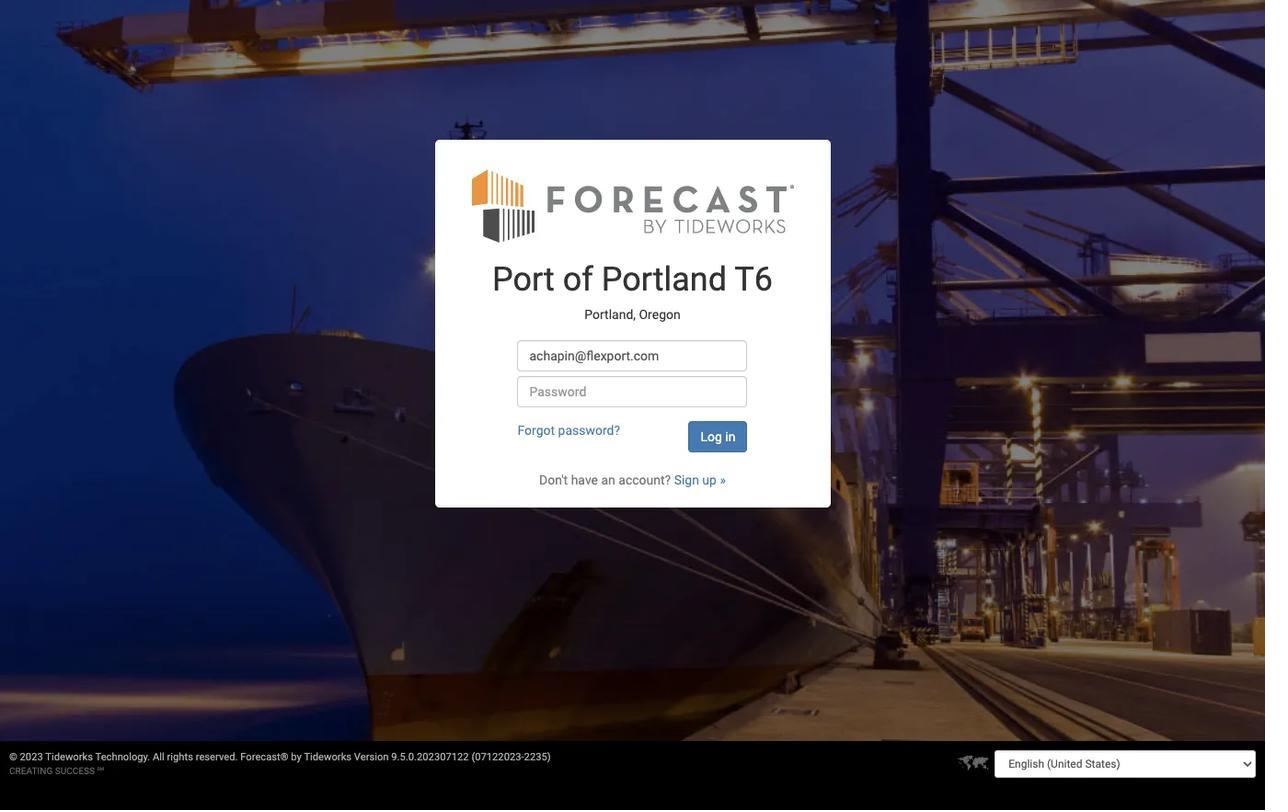 Task type: describe. For each thing, give the bounding box(es) containing it.
forgot password? log in
[[518, 424, 736, 445]]

rights
[[167, 752, 193, 764]]

creating
[[9, 766, 53, 777]]

1 tideworks from the left
[[45, 752, 93, 764]]

reserved.
[[196, 752, 238, 764]]

password?
[[558, 424, 620, 438]]

have
[[571, 473, 598, 488]]

forgot
[[518, 424, 555, 438]]

9.5.0.202307122
[[391, 752, 469, 764]]

2 tideworks from the left
[[304, 752, 352, 764]]

sign up » link
[[674, 473, 726, 488]]

(07122023-
[[471, 752, 524, 764]]

℠
[[97, 766, 104, 777]]

t6
[[735, 261, 773, 299]]

port
[[492, 261, 555, 299]]

portland,
[[585, 307, 636, 322]]

up
[[702, 473, 717, 488]]

sign
[[674, 473, 699, 488]]

don't
[[539, 473, 568, 488]]

oregon
[[639, 307, 681, 322]]

»
[[720, 473, 726, 488]]

don't have an account? sign up »
[[539, 473, 726, 488]]

success
[[55, 766, 95, 777]]



Task type: vqa. For each thing, say whether or not it's contained in the screenshot.
'vessel container info import/export service clerk - cyserviceclerk@t6portland.com please use this email for the following lines:'
no



Task type: locate. For each thing, give the bounding box(es) containing it.
tideworks up success
[[45, 752, 93, 764]]

tideworks right by
[[304, 752, 352, 764]]

by
[[291, 752, 302, 764]]

version
[[354, 752, 389, 764]]

an
[[601, 473, 615, 488]]

forecast® by tideworks image
[[472, 168, 794, 244]]

tideworks
[[45, 752, 93, 764], [304, 752, 352, 764]]

Password password field
[[518, 377, 748, 408]]

forecast®
[[240, 752, 289, 764]]

2023
[[20, 752, 43, 764]]

forgot password? link
[[518, 424, 620, 438]]

log
[[701, 430, 722, 445]]

0 horizontal spatial tideworks
[[45, 752, 93, 764]]

© 2023 tideworks technology. all rights reserved. forecast® by tideworks version 9.5.0.202307122 (07122023-2235) creating success ℠
[[9, 752, 551, 777]]

©
[[9, 752, 17, 764]]

portland
[[602, 261, 727, 299]]

1 horizontal spatial tideworks
[[304, 752, 352, 764]]

log in button
[[689, 422, 748, 453]]

Email or username text field
[[518, 341, 748, 372]]

in
[[725, 430, 736, 445]]

technology.
[[95, 752, 150, 764]]

account?
[[619, 473, 671, 488]]

port of portland t6 portland, oregon
[[492, 261, 773, 322]]

all
[[153, 752, 165, 764]]

of
[[563, 261, 593, 299]]

2235)
[[524, 752, 551, 764]]



